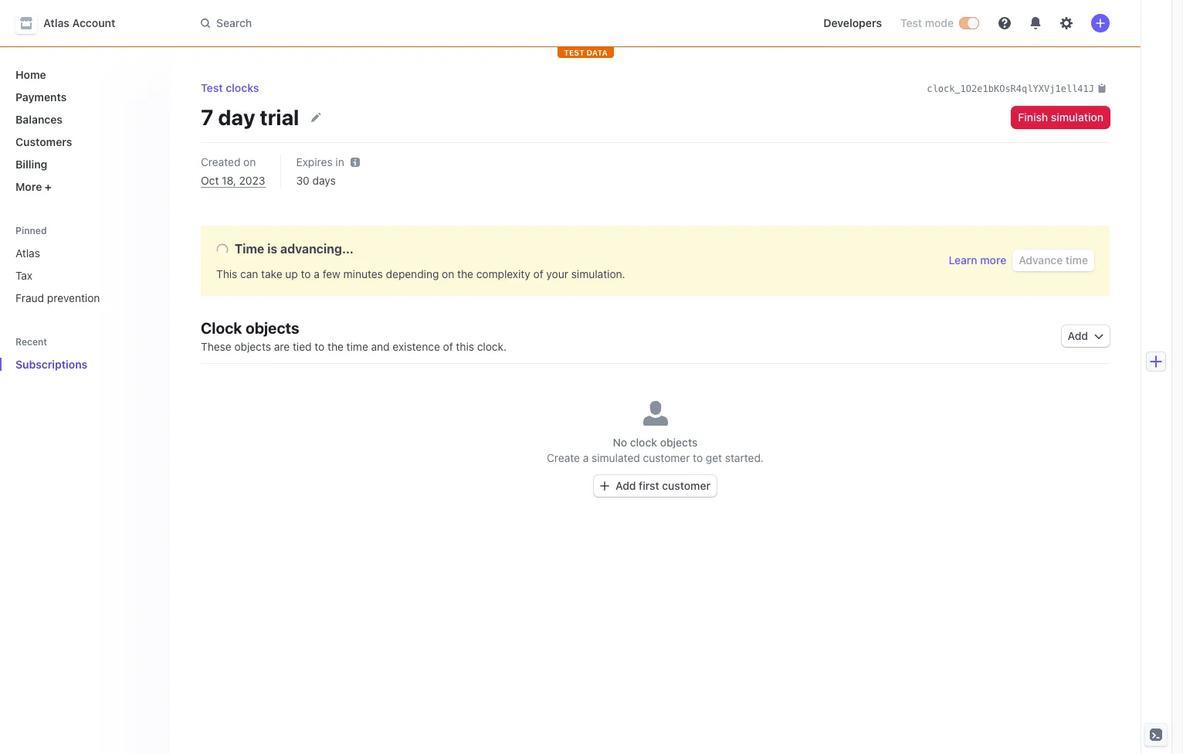 Task type: describe. For each thing, give the bounding box(es) containing it.
time is advancing…
[[235, 242, 354, 256]]

pinned element
[[9, 240, 158, 311]]

0 vertical spatial a
[[314, 267, 320, 280]]

test for test mode
[[901, 16, 923, 29]]

2023
[[239, 174, 265, 187]]

test
[[564, 48, 585, 57]]

fraud
[[15, 291, 44, 304]]

test data
[[564, 48, 608, 57]]

+
[[45, 180, 52, 193]]

tax
[[15, 269, 33, 282]]

home
[[15, 68, 46, 81]]

can
[[240, 267, 258, 280]]

create
[[547, 451, 580, 464]]

and
[[371, 340, 390, 353]]

advance time
[[1019, 254, 1089, 267]]

simulation.
[[572, 267, 626, 280]]

trial
[[260, 104, 299, 129]]

this
[[456, 340, 474, 353]]

billing link
[[9, 151, 158, 177]]

balances
[[15, 113, 63, 126]]

clocks
[[226, 81, 259, 94]]

test clocks link
[[201, 81, 259, 94]]

add first customer
[[616, 479, 711, 492]]

clock_1o2e1bkosr4qlyxvj1ell41j
[[927, 83, 1095, 94]]

time inside clock objects these objects are tied to the time and existence of this clock.
[[347, 340, 368, 353]]

developers
[[824, 16, 882, 29]]

balances link
[[9, 107, 158, 132]]

payments link
[[9, 84, 158, 110]]

your
[[547, 267, 569, 280]]

clock objects these objects are tied to the time and existence of this clock.
[[201, 319, 507, 353]]

more +
[[15, 180, 52, 193]]

simulated
[[592, 451, 640, 464]]

take
[[261, 267, 283, 280]]

settings image
[[1061, 17, 1073, 29]]

clock
[[201, 319, 242, 337]]

are
[[274, 340, 290, 353]]

30
[[296, 174, 310, 187]]

first
[[639, 479, 660, 492]]

in
[[336, 155, 344, 168]]

more
[[15, 180, 42, 193]]

finish simulation
[[1019, 110, 1104, 123]]

svg image
[[1095, 331, 1104, 340]]

objects inside no clock objects create a simulated customer to get started.
[[660, 435, 698, 449]]

tied
[[293, 340, 312, 353]]

add for add
[[1068, 329, 1089, 342]]

help image
[[999, 17, 1011, 29]]

time inside button
[[1066, 254, 1089, 267]]

30 days
[[296, 174, 336, 187]]

learn
[[949, 254, 978, 267]]

advancing…
[[280, 242, 354, 256]]

finish
[[1019, 110, 1049, 123]]

subscriptions link
[[9, 352, 136, 377]]

atlas account button
[[15, 12, 131, 34]]

1 horizontal spatial on
[[442, 267, 455, 280]]

this can take up to a few minutes depending on the complexity of your simulation.
[[216, 267, 626, 280]]

oct 18, 2023 button
[[201, 173, 265, 189]]

atlas link
[[9, 240, 158, 266]]

no clock objects create a simulated customer to get started.
[[547, 435, 764, 464]]

test clocks
[[201, 81, 259, 94]]

mode
[[925, 16, 954, 29]]

expires
[[296, 155, 333, 168]]



Task type: locate. For each thing, give the bounding box(es) containing it.
to right up
[[301, 267, 311, 280]]

billing
[[15, 158, 47, 171]]

depending
[[386, 267, 439, 280]]

objects
[[246, 319, 300, 337], [234, 340, 271, 353], [660, 435, 698, 449]]

created
[[201, 155, 241, 168]]

2 vertical spatial to
[[693, 451, 703, 464]]

on right depending
[[442, 267, 455, 280]]

prevention
[[47, 291, 100, 304]]

expires in
[[296, 155, 344, 168]]

to inside clock objects these objects are tied to the time and existence of this clock.
[[315, 340, 325, 353]]

the
[[457, 267, 474, 280], [328, 340, 344, 353]]

core navigation links element
[[9, 62, 158, 199]]

1 horizontal spatial add
[[1068, 329, 1089, 342]]

atlas left account
[[43, 16, 70, 29]]

atlas inside atlas link
[[15, 246, 40, 260]]

fraud prevention
[[15, 291, 100, 304]]

day
[[218, 104, 255, 129]]

0 horizontal spatial a
[[314, 267, 320, 280]]

is
[[267, 242, 277, 256]]

customer down clock
[[643, 451, 690, 464]]

1 vertical spatial the
[[328, 340, 344, 353]]

customers link
[[9, 129, 158, 155]]

1 vertical spatial on
[[442, 267, 455, 280]]

the right the tied
[[328, 340, 344, 353]]

0 vertical spatial of
[[534, 267, 544, 280]]

time
[[235, 242, 264, 256]]

customer inside no clock objects create a simulated customer to get started.
[[643, 451, 690, 464]]

account
[[72, 16, 115, 29]]

1 vertical spatial add
[[616, 479, 636, 492]]

0 horizontal spatial test
[[201, 81, 223, 94]]

customers
[[15, 135, 72, 148]]

time right advance in the right top of the page
[[1066, 254, 1089, 267]]

time left and
[[347, 340, 368, 353]]

test up 7
[[201, 81, 223, 94]]

a
[[314, 267, 320, 280], [583, 451, 589, 464]]

add right svg icon
[[616, 479, 636, 492]]

a left few
[[314, 267, 320, 280]]

2 vertical spatial objects
[[660, 435, 698, 449]]

atlas
[[43, 16, 70, 29], [15, 246, 40, 260]]

recent navigation links element
[[0, 329, 170, 377]]

0 horizontal spatial time
[[347, 340, 368, 353]]

advance time button
[[1013, 250, 1095, 271]]

atlas account
[[43, 16, 115, 29]]

these
[[201, 340, 232, 353]]

recent
[[15, 336, 47, 348]]

this
[[216, 267, 237, 280]]

0 horizontal spatial on
[[244, 155, 256, 168]]

advance
[[1019, 254, 1063, 267]]

0 horizontal spatial add
[[616, 479, 636, 492]]

add for add first customer
[[616, 479, 636, 492]]

learn more
[[949, 254, 1007, 267]]

a inside no clock objects create a simulated customer to get started.
[[583, 451, 589, 464]]

to
[[301, 267, 311, 280], [315, 340, 325, 353], [693, 451, 703, 464]]

0 vertical spatial atlas
[[43, 16, 70, 29]]

of
[[534, 267, 544, 280], [443, 340, 453, 353]]

0 vertical spatial time
[[1066, 254, 1089, 267]]

of inside clock objects these objects are tied to the time and existence of this clock.
[[443, 340, 453, 353]]

1 horizontal spatial to
[[315, 340, 325, 353]]

clock_1o2e1bkosr4qlyxvj1ell41j button
[[927, 80, 1107, 96]]

1 vertical spatial a
[[583, 451, 589, 464]]

of left your
[[534, 267, 544, 280]]

test for test clocks
[[201, 81, 223, 94]]

7
[[201, 104, 214, 129]]

Search search field
[[192, 9, 627, 37]]

1 vertical spatial test
[[201, 81, 223, 94]]

objects right clock
[[660, 435, 698, 449]]

0 vertical spatial test
[[901, 16, 923, 29]]

of left the 'this'
[[443, 340, 453, 353]]

1 vertical spatial to
[[315, 340, 325, 353]]

the left "complexity"
[[457, 267, 474, 280]]

the inside clock objects these objects are tied to the time and existence of this clock.
[[328, 340, 344, 353]]

objects left are in the top of the page
[[234, 340, 271, 353]]

finish simulation button
[[1012, 106, 1110, 128]]

pinned
[[15, 225, 47, 236]]

days
[[313, 174, 336, 187]]

created on oct 18, 2023
[[201, 155, 265, 187]]

more
[[981, 254, 1007, 267]]

on inside created on oct 18, 2023
[[244, 155, 256, 168]]

0 vertical spatial the
[[457, 267, 474, 280]]

started.
[[725, 451, 764, 464]]

simulation
[[1052, 110, 1104, 123]]

atlas for atlas
[[15, 246, 40, 260]]

get
[[706, 451, 723, 464]]

developers link
[[818, 11, 889, 36]]

clock
[[630, 435, 658, 449]]

oct
[[201, 174, 219, 187]]

subscriptions
[[15, 358, 87, 371]]

18,
[[222, 174, 236, 187]]

1 vertical spatial atlas
[[15, 246, 40, 260]]

time
[[1066, 254, 1089, 267], [347, 340, 368, 353]]

0 horizontal spatial of
[[443, 340, 453, 353]]

0 horizontal spatial the
[[328, 340, 344, 353]]

clock.
[[477, 340, 507, 353]]

customer right first
[[662, 479, 711, 492]]

1 horizontal spatial of
[[534, 267, 544, 280]]

1 vertical spatial of
[[443, 340, 453, 353]]

on up 2023
[[244, 155, 256, 168]]

add inside button
[[616, 479, 636, 492]]

atlas inside atlas account button
[[43, 16, 70, 29]]

test mode
[[901, 16, 954, 29]]

svg image
[[600, 481, 610, 490]]

0 vertical spatial to
[[301, 267, 311, 280]]

fraud prevention link
[[9, 285, 158, 311]]

complexity
[[477, 267, 531, 280]]

data
[[587, 48, 608, 57]]

add first customer button
[[594, 475, 717, 496]]

existence
[[393, 340, 440, 353]]

objects up are in the top of the page
[[246, 319, 300, 337]]

1 vertical spatial customer
[[662, 479, 711, 492]]

0 vertical spatial on
[[244, 155, 256, 168]]

customer inside button
[[662, 479, 711, 492]]

no
[[613, 435, 628, 449]]

atlas for atlas account
[[43, 16, 70, 29]]

minutes
[[344, 267, 383, 280]]

Search text field
[[192, 9, 627, 37]]

home link
[[9, 62, 158, 87]]

add inside popup button
[[1068, 329, 1089, 342]]

on
[[244, 155, 256, 168], [442, 267, 455, 280]]

tax link
[[9, 263, 158, 288]]

0 vertical spatial add
[[1068, 329, 1089, 342]]

0 horizontal spatial to
[[301, 267, 311, 280]]

to left get
[[693, 451, 703, 464]]

learn more link
[[949, 253, 1007, 268]]

2 horizontal spatial to
[[693, 451, 703, 464]]

search
[[216, 16, 252, 29]]

add button
[[1062, 325, 1110, 347]]

7 day trial
[[201, 104, 299, 129]]

add
[[1068, 329, 1089, 342], [616, 479, 636, 492]]

test left mode
[[901, 16, 923, 29]]

atlas down pinned
[[15, 246, 40, 260]]

pinned navigation links element
[[9, 218, 161, 311]]

0 vertical spatial objects
[[246, 319, 300, 337]]

a right create
[[583, 451, 589, 464]]

1 horizontal spatial the
[[457, 267, 474, 280]]

1 vertical spatial time
[[347, 340, 368, 353]]

1 horizontal spatial a
[[583, 451, 589, 464]]

add left svg image
[[1068, 329, 1089, 342]]

1 horizontal spatial test
[[901, 16, 923, 29]]

to right the tied
[[315, 340, 325, 353]]

few
[[323, 267, 341, 280]]

1 horizontal spatial atlas
[[43, 16, 70, 29]]

payments
[[15, 90, 67, 104]]

1 vertical spatial objects
[[234, 340, 271, 353]]

1 horizontal spatial time
[[1066, 254, 1089, 267]]

0 vertical spatial customer
[[643, 451, 690, 464]]

to inside no clock objects create a simulated customer to get started.
[[693, 451, 703, 464]]

0 horizontal spatial atlas
[[15, 246, 40, 260]]



Task type: vqa. For each thing, say whether or not it's contained in the screenshot.
Activate account button
no



